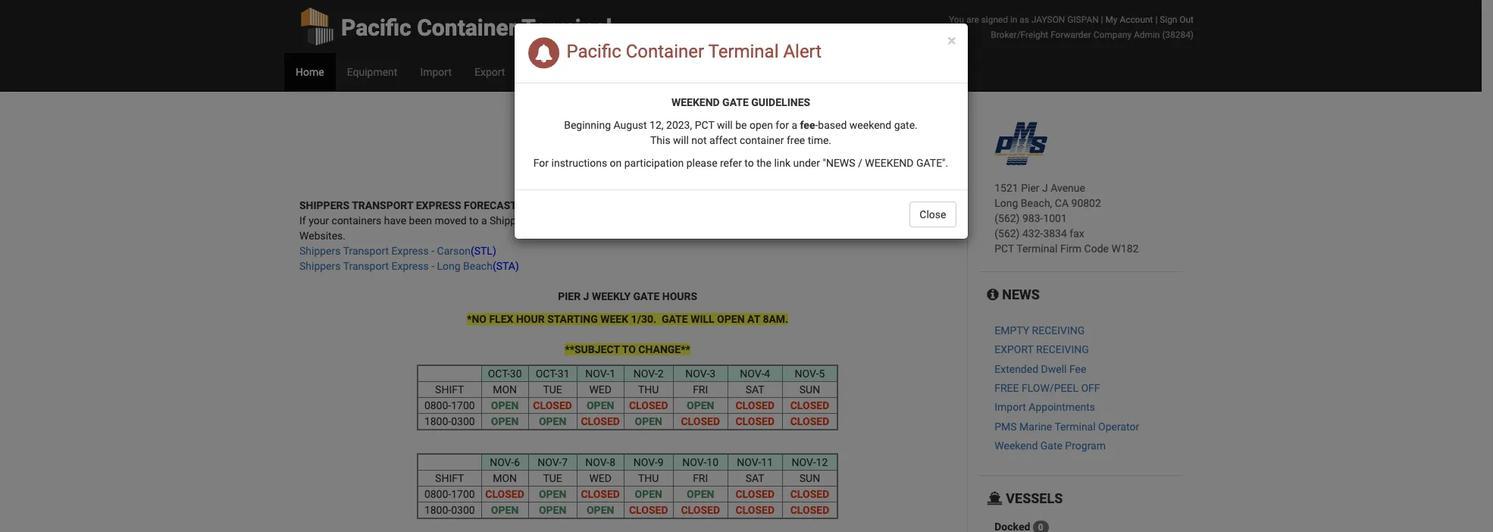 Task type: describe. For each thing, give the bounding box(es) containing it.
tuesday,
[[860, 116, 901, 128]]

1 horizontal spatial will
[[717, 119, 733, 131]]

account
[[1120, 14, 1153, 25]]

instructions
[[551, 157, 607, 169]]

oct-31
[[536, 368, 570, 380]]

fri for 3
[[693, 384, 708, 396]]

please
[[686, 157, 717, 169]]

1 vertical spatial receiving
[[1036, 343, 1089, 356]]

5
[[819, 368, 825, 380]]

nov- for 6
[[490, 456, 514, 468]]

nov-9
[[633, 456, 664, 468]]

extended
[[995, 363, 1038, 375]]

weekly
[[592, 290, 631, 302]]

sun for 5
[[799, 384, 820, 396]]

shippers transport express forecast website if your containers have been moved to a shippers transport express location you can also check on the container using the below forecast websites. shippers transport express - carson (stl) shippers transport express - long beach (sta)
[[299, 199, 951, 272]]

*no flex hour starting week 1/30.  gate will open at 8am.
[[467, 313, 788, 325]]

1800- for open
[[424, 415, 451, 427]]

1800-0300 for open
[[424, 415, 475, 427]]

0 horizontal spatial weekend
[[671, 96, 720, 108]]

operator
[[1098, 420, 1139, 433]]

free
[[995, 382, 1019, 394]]

2 | from the left
[[1155, 14, 1158, 25]]

thu for 9
[[638, 472, 659, 484]]

been
[[409, 214, 432, 227]]

fee
[[1069, 363, 1086, 375]]

affect
[[709, 134, 737, 146]]

location
[[622, 214, 660, 227]]

j inside "1521 pier j avenue long beach, ca 90802 (562) 983-1001 (562) 432-3834 fax pct terminal firm code w182"
[[1042, 182, 1048, 194]]

nov- for 11
[[737, 456, 761, 468]]

0 vertical spatial gate
[[722, 96, 749, 108]]

2 vertical spatial shippers
[[299, 260, 341, 272]]

open
[[750, 119, 773, 131]]

tue for 7
[[543, 472, 562, 484]]

432-
[[1022, 227, 1043, 240]]

on inside shippers transport express forecast website if your containers have been moved to a shippers transport express location you can also check on the container using the below forecast websites. shippers transport express - carson (stl) shippers transport express - long beach (sta)
[[755, 214, 766, 227]]

2 vertical spatial transport
[[343, 260, 389, 272]]

0 horizontal spatial will
[[673, 134, 689, 146]]

not
[[691, 134, 707, 146]]

0800-1700 for open
[[424, 399, 475, 412]]

check
[[724, 214, 752, 227]]

wed for 1
[[589, 384, 612, 396]]

nov- for 10
[[682, 456, 707, 468]]

×
[[948, 32, 956, 50]]

flex
[[489, 313, 513, 325]]

0 vertical spatial shippers
[[490, 214, 531, 227]]

pacific container terminal alert
[[562, 41, 822, 62]]

0 vertical spatial express
[[582, 214, 619, 227]]

nov-2
[[633, 368, 664, 380]]

have
[[384, 214, 406, 227]]

terminal inside empty receiving export receiving extended dwell fee free flow/peel off import appointments pms marine terminal operator weekend gate program
[[1055, 420, 1096, 433]]

empty receiving link
[[995, 324, 1085, 336]]

1 vertical spatial shippers
[[299, 245, 341, 257]]

program
[[1065, 440, 1106, 452]]

1 vertical spatial pct
[[663, 139, 682, 151]]

sign out link
[[1160, 14, 1194, 25]]

import appointments link
[[995, 401, 1095, 413]]

pct inside "1521 pier j avenue long beach, ca 90802 (562) 983-1001 (562) 432-3834 fax pct terminal firm code w182"
[[995, 243, 1014, 255]]

0 horizontal spatial 31
[[558, 368, 570, 380]]

shift for closed
[[435, 472, 464, 484]]

carson
[[437, 245, 471, 257]]

nov-10
[[682, 456, 719, 468]]

container inside "beginning august 12, 2023, pct will be open for a fee -based weekend gate. this will not affect container free time."
[[740, 134, 784, 146]]

2023,
[[666, 119, 692, 131]]

1700 for closed
[[451, 488, 475, 500]]

nov-7
[[538, 456, 568, 468]]

yard
[[685, 139, 706, 151]]

2 vertical spatial express
[[391, 260, 429, 272]]

weekend gate guidelines
[[671, 96, 810, 108]]

container for pacific container terminal alert
[[626, 41, 704, 62]]

1800-0300 for closed
[[424, 504, 475, 516]]

1521
[[995, 182, 1018, 194]]

**subject to change**
[[565, 343, 690, 355]]

free flow/peel off link
[[995, 382, 1100, 394]]

hours
[[662, 290, 697, 302]]

participation
[[624, 157, 684, 169]]

weekend
[[849, 119, 891, 131]]

website
[[519, 199, 563, 211]]

0800- for closed
[[424, 488, 451, 500]]

forecast
[[464, 199, 517, 211]]

starting
[[547, 313, 598, 325]]

oct- for 30
[[488, 368, 510, 380]]

terminal inside "1521 pier j avenue long beach, ca 90802 (562) 983-1001 (562) 432-3834 fax pct terminal firm code w182"
[[1017, 243, 1058, 255]]

fee
[[800, 119, 815, 131]]

info circle image
[[987, 288, 999, 302]]

0300 for open
[[451, 415, 475, 427]]

**subject
[[565, 343, 620, 355]]

moved
[[435, 214, 467, 227]]

2 the from the left
[[862, 214, 877, 227]]

to
[[622, 343, 636, 355]]

nov-1
[[585, 368, 616, 380]]

1 | from the left
[[1101, 14, 1103, 25]]

6
[[514, 456, 520, 468]]

for for for instructions on participation please refer to the link under "news / weekend gate".
[[533, 157, 549, 169]]

sun for 12
[[799, 472, 820, 484]]

1 map from the left
[[588, 139, 609, 151]]

news
[[999, 286, 1040, 302]]

12
[[816, 456, 828, 468]]

beach,
[[1021, 197, 1052, 209]]

"news
[[823, 157, 855, 169]]

1 vertical spatial transport
[[343, 245, 389, 257]]

8
[[610, 456, 616, 468]]

1
[[610, 368, 616, 380]]

time.
[[808, 134, 831, 146]]

is
[[850, 116, 858, 128]]

gate".
[[916, 157, 948, 169]]

pier
[[1021, 182, 1040, 194]]

w182
[[1111, 243, 1139, 255]]

2
[[658, 368, 664, 380]]

0 horizontal spatial on
[[610, 157, 622, 169]]

forwarder
[[1051, 30, 1091, 40]]

express
[[416, 199, 461, 211]]

beginning august 12, 2023, pct will be open for a fee -based weekend gate. this will not affect container free time.
[[564, 119, 918, 146]]

beginning august
[[564, 119, 647, 131]]

forecast
[[910, 214, 951, 227]]

0 vertical spatial receiving
[[1032, 324, 1085, 336]]

1521 pier j avenue long beach, ca 90802 (562) 983-1001 (562) 432-3834 fax pct terminal firm code w182
[[995, 182, 1139, 255]]

click
[[612, 139, 634, 151]]

90802
[[1071, 197, 1101, 209]]

gispan
[[1067, 14, 1099, 25]]

signed
[[981, 14, 1008, 25]]

thu for 2
[[638, 384, 659, 396]]

to the
[[745, 157, 772, 169]]

*no
[[467, 313, 487, 325]]

(38284)
[[1162, 30, 1194, 40]]

today is tuesday, october 31
[[819, 116, 956, 128]]

containers
[[332, 214, 381, 227]]

,
[[658, 139, 660, 151]]

1 the from the left
[[769, 214, 784, 227]]



Task type: vqa. For each thing, say whether or not it's contained in the screenshot.


Task type: locate. For each thing, give the bounding box(es) containing it.
the right check
[[769, 214, 784, 227]]

1 vertical spatial 1700
[[451, 488, 475, 500]]

12,
[[650, 119, 664, 131]]

1700 for open
[[451, 399, 475, 412]]

wed down nov-8
[[589, 472, 612, 484]]

1 horizontal spatial pct
[[695, 119, 714, 131]]

you
[[662, 214, 679, 227]]

code
[[1084, 243, 1109, 255]]

nov- right 2
[[685, 368, 710, 380]]

1 vertical spatial wed
[[589, 472, 612, 484]]

my account link
[[1105, 14, 1153, 25]]

0 vertical spatial thu
[[638, 384, 659, 396]]

1 tue from the top
[[543, 384, 562, 396]]

nov- left the nov-7
[[490, 456, 514, 468]]

0 vertical spatial -
[[815, 119, 818, 131]]

1 vertical spatial weekend
[[865, 157, 914, 169]]

express up shippers transport express - long beach link at the left
[[391, 245, 429, 257]]

under
[[793, 157, 820, 169]]

jayson
[[1031, 14, 1065, 25]]

nov- right 10
[[737, 456, 761, 468]]

map
[[588, 139, 609, 151], [709, 139, 730, 151]]

be
[[735, 119, 747, 131]]

shippers
[[490, 214, 531, 227], [299, 245, 341, 257], [299, 260, 341, 272]]

0 vertical spatial sun
[[799, 384, 820, 396]]

0 vertical spatial transport
[[533, 214, 579, 227]]

nov- right 9
[[682, 456, 707, 468]]

2 (562) from the top
[[995, 227, 1020, 240]]

1 vertical spatial j
[[583, 290, 589, 302]]

1 vertical spatial tue
[[543, 472, 562, 484]]

1 1800-0300 from the top
[[424, 415, 475, 427]]

vessels
[[1003, 490, 1063, 506]]

2 vertical spatial gate
[[662, 313, 688, 325]]

weekend
[[995, 440, 1038, 452]]

will down 2023,
[[673, 134, 689, 146]]

| left the my
[[1101, 14, 1103, 25]]

wed down nov-1
[[589, 384, 612, 396]]

container down the 'open'
[[740, 134, 784, 146]]

using
[[834, 214, 859, 227]]

avenue
[[1051, 182, 1085, 194]]

1 vertical spatial 0800-1700
[[424, 488, 475, 500]]

1 horizontal spatial pacific
[[567, 41, 621, 62]]

receiving up dwell
[[1036, 343, 1089, 356]]

1 sat from the top
[[746, 384, 765, 396]]

1 vertical spatial 1800-0300
[[424, 504, 475, 516]]

long down 1521
[[995, 197, 1018, 209]]

| left sign
[[1155, 14, 1158, 25]]

0 horizontal spatial container
[[417, 14, 517, 41]]

- inside "beginning august 12, 2023, pct will be open for a fee -based weekend gate. this will not affect container free time."
[[815, 119, 818, 131]]

express down shippers transport express - carson 'link'
[[391, 260, 429, 272]]

0 vertical spatial 0800-1700
[[424, 399, 475, 412]]

sat for 11
[[746, 472, 765, 484]]

0 vertical spatial sat
[[746, 384, 765, 396]]

company
[[1094, 30, 1132, 40]]

0 vertical spatial weekend
[[671, 96, 720, 108]]

1 horizontal spatial 31
[[944, 116, 956, 128]]

guidelines
[[751, 96, 810, 108]]

nov- for 3
[[685, 368, 710, 380]]

2 horizontal spatial pct
[[995, 243, 1014, 255]]

2 oct- from the left
[[536, 368, 558, 380]]

nov- down the **subject
[[585, 368, 610, 380]]

1 vertical spatial on
[[755, 214, 766, 227]]

1 vertical spatial 0800-
[[424, 488, 451, 500]]

(562)
[[995, 212, 1020, 224], [995, 227, 1020, 240]]

1800- for closed
[[424, 504, 451, 516]]

gate up be
[[722, 96, 749, 108]]

1 vertical spatial mon
[[493, 472, 517, 484]]

1 horizontal spatial a
[[792, 119, 797, 131]]

container inside shippers transport express forecast website if your containers have been moved to a shippers transport express location you can also check on the container using the below forecast websites. shippers transport express - carson (stl) shippers transport express - long beach (sta)
[[787, 214, 831, 227]]

0 vertical spatial container
[[740, 134, 784, 146]]

1 1700 from the top
[[451, 399, 475, 412]]

0 vertical spatial fri
[[693, 384, 708, 396]]

31 left nov-1
[[558, 368, 570, 380]]

0 vertical spatial 0800-
[[424, 399, 451, 412]]

nov- for 8
[[585, 456, 610, 468]]

0 vertical spatial 31
[[944, 116, 956, 128]]

oct- left oct-31
[[488, 368, 510, 380]]

transport down the website
[[533, 214, 579, 227]]

- left beach
[[431, 260, 434, 272]]

on right check
[[755, 214, 766, 227]]

1 vertical spatial container
[[787, 214, 831, 227]]

0 vertical spatial wed
[[589, 384, 612, 396]]

long inside shippers transport express forecast website if your containers have been moved to a shippers transport express location you can also check on the container using the below forecast websites. shippers transport express - carson (stl) shippers transport express - long beach (sta)
[[437, 260, 461, 272]]

pacific container terminal image
[[995, 122, 1048, 165]]

2 1800- from the top
[[424, 504, 451, 516]]

map right not
[[709, 139, 730, 151]]

1 vertical spatial will
[[673, 134, 689, 146]]

nov- for 5
[[795, 368, 819, 380]]

dwell
[[1041, 363, 1067, 375]]

0 horizontal spatial map
[[588, 139, 609, 151]]

mon down nov-6
[[493, 472, 517, 484]]

beach
[[463, 260, 493, 272]]

1 vertical spatial thu
[[638, 472, 659, 484]]

pct up not
[[695, 119, 714, 131]]

0 horizontal spatial |
[[1101, 14, 1103, 25]]

- left carson
[[431, 245, 434, 257]]

2 shift from the top
[[435, 472, 464, 484]]

will up affect
[[717, 119, 733, 131]]

nov-8
[[585, 456, 616, 468]]

sat down nov-4
[[746, 384, 765, 396]]

nov- for 12
[[792, 456, 816, 468]]

transport
[[533, 214, 579, 227], [343, 245, 389, 257], [343, 260, 389, 272]]

link
[[774, 157, 791, 169]]

pms
[[995, 420, 1017, 433]]

1 horizontal spatial container
[[626, 41, 704, 62]]

(sta)
[[493, 260, 519, 272]]

pct
[[695, 119, 714, 131], [663, 139, 682, 151], [995, 243, 1014, 255]]

0800-1700 for closed
[[424, 488, 475, 500]]

the
[[769, 214, 784, 227], [862, 214, 877, 227]]

2 fri from the top
[[693, 472, 708, 484]]

0 vertical spatial 1700
[[451, 399, 475, 412]]

nov- right 6
[[538, 456, 562, 468]]

a right to at the top left
[[481, 214, 487, 227]]

1 vertical spatial gate
[[633, 290, 660, 302]]

sat down nov-11
[[746, 472, 765, 484]]

pms marine terminal operator link
[[995, 420, 1139, 433]]

fri down "nov-3"
[[693, 384, 708, 396]]

0 vertical spatial tue
[[543, 384, 562, 396]]

1 horizontal spatial on
[[755, 214, 766, 227]]

as
[[1020, 14, 1029, 25]]

2 horizontal spatial gate
[[722, 96, 749, 108]]

sat for 4
[[746, 384, 765, 396]]

0 vertical spatial pct
[[695, 119, 714, 131]]

on
[[610, 157, 622, 169], [755, 214, 766, 227]]

pct inside "beginning august 12, 2023, pct will be open for a fee -based weekend gate. this will not affect container free time."
[[695, 119, 714, 131]]

0 vertical spatial 1800-
[[424, 415, 451, 427]]

1 horizontal spatial |
[[1155, 14, 1158, 25]]

nov- down to
[[633, 368, 658, 380]]

0 vertical spatial j
[[1042, 182, 1048, 194]]

1 vertical spatial 0300
[[451, 504, 475, 516]]

1 fri from the top
[[693, 384, 708, 396]]

(562) left 432-
[[995, 227, 1020, 240]]

mon for 6
[[493, 472, 517, 484]]

1 horizontal spatial map
[[709, 139, 730, 151]]

below
[[879, 214, 908, 227]]

thu down nov-9
[[638, 472, 659, 484]]

ca
[[1055, 197, 1069, 209]]

nov-6
[[490, 456, 520, 468]]

0 vertical spatial for
[[526, 139, 541, 151]]

transport down containers
[[343, 245, 389, 257]]

pacific container terminal link
[[299, 0, 612, 53]]

map down the beginning august
[[588, 139, 609, 151]]

0 horizontal spatial pacific
[[341, 14, 411, 41]]

0 vertical spatial mon
[[493, 384, 517, 396]]

nov- for 4
[[740, 368, 764, 380]]

0 horizontal spatial gate
[[633, 290, 660, 302]]

for for for terminal map click here , pct yard map
[[526, 139, 541, 151]]

2 1700 from the top
[[451, 488, 475, 500]]

express left location
[[582, 214, 619, 227]]

pacific container terminal
[[341, 14, 612, 41]]

nov- right 7
[[585, 456, 610, 468]]

oct-
[[488, 368, 510, 380], [536, 368, 558, 380]]

0 horizontal spatial oct-
[[488, 368, 510, 380]]

2 tue from the top
[[543, 472, 562, 484]]

3
[[710, 368, 716, 380]]

pct up the info circle icon
[[995, 243, 1014, 255]]

nov- right 8
[[633, 456, 658, 468]]

my
[[1105, 14, 1118, 25]]

(562) left 983- at right
[[995, 212, 1020, 224]]

nov- right 11
[[792, 456, 816, 468]]

on down click
[[610, 157, 622, 169]]

shift for open
[[435, 384, 464, 396]]

weekend up 2023,
[[671, 96, 720, 108]]

1 vertical spatial (562)
[[995, 227, 1020, 240]]

2 0800- from the top
[[424, 488, 451, 500]]

1 shift from the top
[[435, 384, 464, 396]]

31
[[944, 116, 956, 128], [558, 368, 570, 380]]

a inside "beginning august 12, 2023, pct will be open for a fee -based weekend gate. this will not affect container free time."
[[792, 119, 797, 131]]

983-
[[1022, 212, 1043, 224]]

pacific
[[341, 14, 411, 41], [567, 41, 621, 62]]

import
[[995, 401, 1026, 413]]

tue down the nov-7
[[543, 472, 562, 484]]

off
[[1081, 382, 1100, 394]]

0 horizontal spatial the
[[769, 214, 784, 227]]

0 horizontal spatial a
[[481, 214, 487, 227]]

receiving up export receiving link
[[1032, 324, 1085, 336]]

sun down nov-5
[[799, 384, 820, 396]]

nov-11
[[737, 456, 773, 468]]

empty
[[995, 324, 1029, 336]]

/
[[858, 157, 862, 169]]

0 vertical spatial shift
[[435, 384, 464, 396]]

terminal
[[522, 14, 612, 41], [708, 41, 779, 62], [543, 139, 586, 151], [1017, 243, 1058, 255], [1055, 420, 1096, 433]]

mon down the oct-30
[[493, 384, 517, 396]]

2 vertical spatial pct
[[995, 243, 1014, 255]]

1 horizontal spatial the
[[862, 214, 877, 227]]

container
[[740, 134, 784, 146], [787, 214, 831, 227]]

1 vertical spatial shift
[[435, 472, 464, 484]]

0 vertical spatial 1800-0300
[[424, 415, 475, 427]]

gate down hours
[[662, 313, 688, 325]]

nov- right 4
[[795, 368, 819, 380]]

1 vertical spatial sun
[[799, 472, 820, 484]]

2 vertical spatial -
[[431, 260, 434, 272]]

2 0800-1700 from the top
[[424, 488, 475, 500]]

1 horizontal spatial long
[[995, 197, 1018, 209]]

1 vertical spatial for
[[533, 157, 549, 169]]

1 0800- from the top
[[424, 399, 451, 412]]

0 vertical spatial on
[[610, 157, 622, 169]]

tue down oct-31
[[543, 384, 562, 396]]

for
[[526, 139, 541, 151], [533, 157, 549, 169]]

0 vertical spatial will
[[717, 119, 733, 131]]

container left using
[[787, 214, 831, 227]]

0 vertical spatial (562)
[[995, 212, 1020, 224]]

export receiving link
[[995, 343, 1089, 356]]

1 0800-1700 from the top
[[424, 399, 475, 412]]

1 (562) from the top
[[995, 212, 1020, 224]]

1 horizontal spatial weekend
[[865, 157, 914, 169]]

1 vertical spatial express
[[391, 245, 429, 257]]

2 1800-0300 from the top
[[424, 504, 475, 516]]

0 horizontal spatial container
[[740, 134, 784, 146]]

1001
[[1043, 212, 1067, 224]]

closed
[[533, 399, 572, 412], [629, 399, 668, 412], [736, 399, 775, 412], [790, 399, 829, 412], [581, 415, 620, 427], [681, 415, 720, 427], [736, 415, 775, 427], [790, 415, 829, 427], [485, 488, 524, 500], [581, 488, 620, 500], [736, 488, 775, 500], [790, 488, 829, 500], [629, 504, 668, 516], [681, 504, 720, 516], [736, 504, 775, 516], [790, 504, 829, 516]]

1 mon from the top
[[493, 384, 517, 396]]

fri for 10
[[693, 472, 708, 484]]

(stl)
[[471, 245, 496, 257]]

0 vertical spatial long
[[995, 197, 1018, 209]]

shippers transport express - carson link
[[299, 245, 471, 257]]

1 horizontal spatial container
[[787, 214, 831, 227]]

a inside shippers transport express forecast website if your containers have been moved to a shippers transport express location you can also check on the container using the below forecast websites. shippers transport express - carson (stl) shippers transport express - long beach (sta)
[[481, 214, 487, 227]]

wed
[[589, 384, 612, 396], [589, 472, 612, 484]]

1 0300 from the top
[[451, 415, 475, 427]]

nov- for 7
[[538, 456, 562, 468]]

1 vertical spatial fri
[[693, 472, 708, 484]]

pacific for pacific container terminal
[[341, 14, 411, 41]]

1 vertical spatial long
[[437, 260, 461, 272]]

mon for 30
[[493, 384, 517, 396]]

a right the for
[[792, 119, 797, 131]]

3834
[[1043, 227, 1067, 240]]

sun
[[799, 384, 820, 396], [799, 472, 820, 484]]

ship image
[[987, 492, 1003, 505]]

1 horizontal spatial j
[[1042, 182, 1048, 194]]

2 0300 from the top
[[451, 504, 475, 516]]

nov- right "3"
[[740, 368, 764, 380]]

oct- for 31
[[536, 368, 558, 380]]

4
[[764, 368, 770, 380]]

for left instructions
[[533, 157, 549, 169]]

2 sun from the top
[[799, 472, 820, 484]]

1 vertical spatial 1800-
[[424, 504, 451, 516]]

transport down shippers transport express - carson 'link'
[[343, 260, 389, 272]]

0 vertical spatial 0300
[[451, 415, 475, 427]]

nov- for 9
[[633, 456, 658, 468]]

tue for 31
[[543, 384, 562, 396]]

1 horizontal spatial gate
[[662, 313, 688, 325]]

2 thu from the top
[[638, 472, 659, 484]]

2 mon from the top
[[493, 472, 517, 484]]

container for pacific container terminal
[[417, 14, 517, 41]]

sun down nov-12
[[799, 472, 820, 484]]

will
[[717, 119, 733, 131], [673, 134, 689, 146]]

2 map from the left
[[709, 139, 730, 151]]

shippers
[[299, 199, 349, 211]]

0300 for closed
[[451, 504, 475, 516]]

1 vertical spatial -
[[431, 245, 434, 257]]

open
[[717, 313, 745, 325], [491, 399, 519, 412], [587, 399, 614, 412], [687, 399, 714, 412], [491, 415, 519, 427], [539, 415, 566, 427], [635, 415, 662, 427], [539, 488, 566, 500], [635, 488, 662, 500], [687, 488, 714, 500], [491, 504, 519, 516], [539, 504, 566, 516], [587, 504, 614, 516]]

0 vertical spatial a
[[792, 119, 797, 131]]

free
[[787, 134, 805, 146]]

1 vertical spatial sat
[[746, 472, 765, 484]]

today
[[819, 116, 847, 128]]

1 sun from the top
[[799, 384, 820, 396]]

wed for 8
[[589, 472, 612, 484]]

fri down 'nov-10'
[[693, 472, 708, 484]]

0 horizontal spatial pct
[[663, 139, 682, 151]]

11
[[761, 456, 773, 468]]

you
[[949, 14, 964, 25]]

2 wed from the top
[[589, 472, 612, 484]]

1 wed from the top
[[589, 384, 612, 396]]

j
[[1042, 182, 1048, 194], [583, 290, 589, 302]]

- up time.
[[815, 119, 818, 131]]

nov- for 1
[[585, 368, 610, 380]]

2 sat from the top
[[746, 472, 765, 484]]

nov-5
[[795, 368, 825, 380]]

long down carson
[[437, 260, 461, 272]]

|
[[1101, 14, 1103, 25], [1155, 14, 1158, 25]]

1 thu from the top
[[638, 384, 659, 396]]

thu down nov-2
[[638, 384, 659, 396]]

close
[[920, 208, 946, 221]]

gate up *no flex hour starting week 1/30.  gate will open at 8am.
[[633, 290, 660, 302]]

1 oct- from the left
[[488, 368, 510, 380]]

weekend right '/'
[[865, 157, 914, 169]]

1 vertical spatial a
[[481, 214, 487, 227]]

the right using
[[862, 214, 877, 227]]

pacific for pacific container terminal alert
[[567, 41, 621, 62]]

pct right the , on the left of the page
[[663, 139, 682, 151]]

0 horizontal spatial long
[[437, 260, 461, 272]]

refer
[[720, 157, 742, 169]]

pier j weekly gate hours
[[558, 290, 697, 302]]

extended dwell fee link
[[995, 363, 1086, 375]]

long inside "1521 pier j avenue long beach, ca 90802 (562) 983-1001 (562) 432-3834 fax pct terminal firm code w182"
[[995, 197, 1018, 209]]

0 horizontal spatial j
[[583, 290, 589, 302]]

nov-4
[[740, 368, 770, 380]]

0800-1700
[[424, 399, 475, 412], [424, 488, 475, 500]]

for up the website
[[526, 139, 541, 151]]

oct- right '30'
[[536, 368, 558, 380]]

0300
[[451, 415, 475, 427], [451, 504, 475, 516]]

31 right october
[[944, 116, 956, 128]]

1700
[[451, 399, 475, 412], [451, 488, 475, 500]]

nov- for 2
[[633, 368, 658, 380]]

also
[[701, 214, 721, 227]]

0800- for open
[[424, 399, 451, 412]]

will
[[691, 313, 714, 325]]

1 vertical spatial 31
[[558, 368, 570, 380]]

1 1800- from the top
[[424, 415, 451, 427]]

oct-30
[[488, 368, 522, 380]]

1 horizontal spatial oct-
[[536, 368, 558, 380]]



